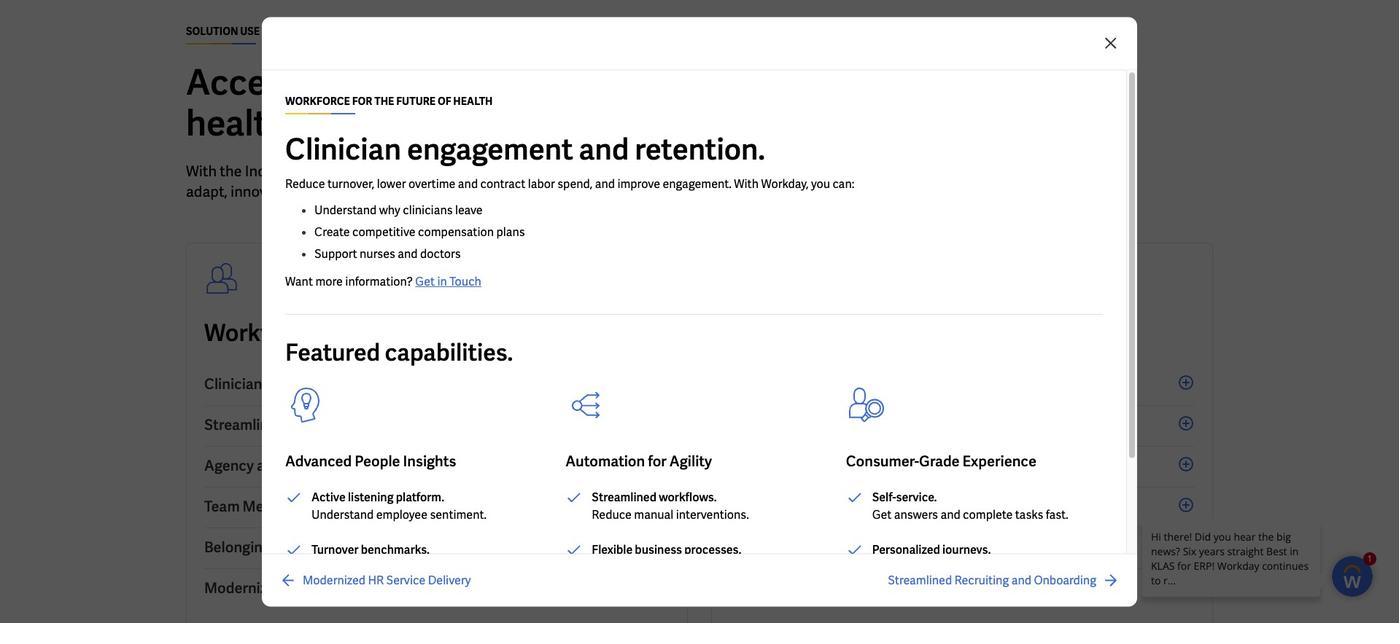 Task type: vqa. For each thing, say whether or not it's contained in the screenshot.
can
no



Task type: locate. For each thing, give the bounding box(es) containing it.
advanced
[[285, 452, 352, 470]]

clinically integrated supply chain button
[[729, 365, 1195, 406]]

streamlined recruiting and onboarding inside 'clinician engagement and retention.' dialog
[[888, 573, 1096, 588]]

interventions.
[[676, 507, 749, 522]]

1 vertical spatial recruiting
[[954, 573, 1009, 588]]

0 vertical spatial streamlined recruiting and onboarding
[[204, 416, 466, 435]]

workday,
[[761, 176, 809, 191]]

health for of
[[495, 318, 566, 349]]

engagement up personalized journeys.
[[877, 497, 961, 516]]

0 horizontal spatial diversity
[[301, 538, 361, 557]]

optimized automated replenishment button
[[729, 570, 1195, 610]]

create
[[314, 224, 350, 239]]

with inside 'clinician engagement and retention.' dialog
[[734, 176, 759, 191]]

healthcare.
[[186, 101, 365, 146]]

supply-
[[820, 457, 870, 476]]

reduce left turnover,
[[285, 176, 325, 191]]

0 horizontal spatial with
[[186, 162, 217, 181]]

with
[[186, 162, 217, 181], [734, 176, 759, 191]]

0 vertical spatial the
[[220, 162, 242, 181]]

featured capabilities.
[[285, 337, 513, 368]]

modernized hr service delivery button
[[204, 570, 670, 610], [279, 572, 471, 589]]

0 horizontal spatial service
[[309, 579, 358, 598]]

hr down turnover benchmarks.
[[368, 573, 384, 588]]

service down benchmarks.
[[386, 573, 425, 588]]

value
[[366, 60, 451, 105]]

onboarding up the insights on the bottom left of the page
[[388, 416, 466, 435]]

modernized hr service delivery inside 'clinician engagement and retention.' dialog
[[303, 573, 471, 588]]

0 horizontal spatial onboarding
[[388, 416, 466, 435]]

1 vertical spatial health
[[418, 538, 463, 557]]

1 horizontal spatial modernized
[[303, 573, 365, 588]]

support
[[314, 246, 357, 261]]

answers
[[894, 507, 938, 522]]

clinician inside 'clinician engagement and retention.' dialog
[[285, 130, 401, 168]]

1 vertical spatial get
[[872, 507, 892, 522]]

clinicians
[[403, 202, 453, 217]]

and up spend, at top
[[579, 130, 629, 168]]

1 horizontal spatial hr
[[368, 573, 384, 588]]

0 horizontal spatial recruiting
[[288, 416, 357, 435]]

0 horizontal spatial reduce
[[285, 176, 325, 191]]

understand down scale—all
[[314, 202, 377, 217]]

1 horizontal spatial engagement
[[877, 497, 961, 516]]

with the industry accelerator for healthcare, you benefit from a global ecosystem of partners to help you adapt, innovate, and scale—all while fast-tracking your digital transformation.
[[186, 162, 870, 201]]

health inside button
[[418, 538, 463, 557]]

streamlined down personalized journeys.
[[888, 573, 952, 588]]

and right nurses
[[398, 246, 418, 261]]

engagement
[[407, 130, 573, 168]]

0 horizontal spatial delivery
[[361, 579, 416, 598]]

diversity up proactive contract management
[[788, 497, 847, 516]]

modernized hr service delivery down benchmarks.
[[303, 573, 471, 588]]

1 horizontal spatial experience
[[963, 452, 1036, 470]]

streamlined recruiting and onboarding button down journeys.
[[888, 572, 1120, 589]]

1 horizontal spatial clinician
[[285, 130, 401, 168]]

1 horizontal spatial you
[[811, 176, 830, 191]]

1 horizontal spatial streamlined recruiting and onboarding
[[888, 573, 1096, 588]]

0 horizontal spatial health
[[418, 538, 463, 557]]

1 vertical spatial diversity
[[301, 538, 361, 557]]

0 vertical spatial contract
[[285, 457, 344, 476]]

engagement.
[[663, 176, 732, 191]]

to inside with the industry accelerator for healthcare, you benefit from a global ecosystem of partners to help you adapt, innovate, and scale—all while fast-tracking your digital transformation.
[[797, 162, 811, 181]]

1 vertical spatial onboarding
[[1034, 573, 1096, 588]]

0 vertical spatial understand
[[314, 202, 377, 217]]

and right spend, at top
[[595, 176, 615, 191]]

0 horizontal spatial experience
[[301, 497, 375, 516]]

0 vertical spatial onboarding
[[388, 416, 466, 435]]

flexible business processes.
[[592, 542, 741, 557]]

1 vertical spatial experience
[[301, 497, 375, 516]]

0 horizontal spatial the
[[220, 162, 242, 181]]

1 vertical spatial engagement
[[877, 497, 961, 516]]

modernized
[[303, 573, 365, 588], [204, 579, 283, 598]]

of right future
[[469, 318, 490, 349]]

1 vertical spatial streamlined recruiting and onboarding
[[888, 573, 1096, 588]]

1 vertical spatial streamlined
[[592, 489, 656, 505]]

with up adapt, at the left of page
[[186, 162, 217, 181]]

you right help
[[846, 162, 870, 181]]

and down industry
[[294, 182, 319, 201]]

accelerate
[[186, 60, 359, 105]]

0 vertical spatial engagement
[[265, 375, 349, 394]]

reduce inside streamlined workflows. reduce manual interventions.
[[592, 507, 632, 522]]

onboarding down fast.
[[1034, 573, 1096, 588]]

clinician up turnover,
[[285, 130, 401, 168]]

future
[[395, 318, 464, 349]]

1 horizontal spatial with
[[734, 176, 759, 191]]

diversity down team member experience and well-being
[[301, 538, 361, 557]]

to left help
[[797, 162, 811, 181]]

streamlined up agency
[[204, 416, 285, 435]]

0 vertical spatial management
[[955, 457, 1043, 476]]

experience down agency and contract labor optimization
[[301, 497, 375, 516]]

competitive
[[352, 224, 416, 239]]

service
[[386, 573, 425, 588], [309, 579, 358, 598]]

engagement
[[265, 375, 349, 394], [877, 497, 961, 516]]

with left the 'workday,'
[[734, 176, 759, 191]]

contract
[[285, 457, 344, 476], [796, 538, 855, 557]]

for inside accelerate value with solutions made for healthcare.
[[786, 60, 831, 105]]

ecosystem
[[648, 162, 719, 181]]

1 horizontal spatial of
[[722, 162, 735, 181]]

in
[[437, 274, 447, 289]]

1 vertical spatial streamlined recruiting and onboarding button
[[888, 572, 1120, 589]]

1 horizontal spatial recruiting
[[954, 573, 1009, 588]]

streamlined recruiting and onboarding down journeys.
[[888, 573, 1096, 588]]

modernized hr service delivery button down turnover benchmarks.
[[279, 572, 471, 589]]

reduce up flexible
[[592, 507, 632, 522]]

innovate,
[[231, 182, 291, 201]]

consumer-grade experience
[[846, 452, 1036, 470]]

adapt,
[[186, 182, 227, 201]]

you left can:
[[811, 176, 830, 191]]

1 horizontal spatial the
[[355, 318, 390, 349]]

optimized automated replenishment
[[729, 579, 979, 598]]

hr inside 'clinician engagement and retention.' dialog
[[368, 573, 384, 588]]

0 horizontal spatial clinician
[[204, 375, 262, 394]]

management down the answers
[[858, 538, 946, 557]]

member
[[243, 497, 298, 516]]

and inside with the industry accelerator for healthcare, you benefit from a global ecosystem of partners to help you adapt, innovate, and scale—all while fast-tracking your digital transformation.
[[294, 182, 319, 201]]

the up adapt, at the left of page
[[220, 162, 242, 181]]

0 vertical spatial health
[[495, 318, 566, 349]]

your
[[513, 182, 542, 201]]

management up self-service. get answers and complete tasks fast.
[[955, 457, 1043, 476]]

to left the drive
[[363, 538, 377, 557]]

delivery down benchmarks.
[[361, 579, 416, 598]]

1 vertical spatial of
[[469, 318, 490, 349]]

fast.
[[1046, 507, 1068, 522]]

you
[[483, 162, 506, 181], [846, 162, 870, 181], [811, 176, 830, 191]]

improve
[[617, 176, 660, 191]]

0 vertical spatial diversity
[[788, 497, 847, 516]]

understand why clinicians leave create competitive compensation plans support nurses and doctors
[[314, 202, 525, 261]]

engagement down featured
[[265, 375, 349, 394]]

0 horizontal spatial streamlined recruiting and onboarding button
[[204, 406, 670, 447]]

1 horizontal spatial reduce
[[592, 507, 632, 522]]

experience inside 'clinician engagement and retention.' dialog
[[963, 452, 1036, 470]]

of
[[722, 162, 735, 181], [469, 318, 490, 349]]

spend,
[[557, 176, 592, 191]]

optimized
[[729, 579, 798, 598]]

active
[[311, 489, 346, 505]]

1 horizontal spatial delivery
[[428, 573, 471, 588]]

and up leave
[[458, 176, 478, 191]]

1 horizontal spatial service
[[386, 573, 425, 588]]

you up tracking
[[483, 162, 506, 181]]

modernized down the turnover
[[303, 573, 365, 588]]

0 vertical spatial experience
[[963, 452, 1036, 470]]

and left well- on the left
[[378, 497, 403, 516]]

0 horizontal spatial streamlined
[[204, 416, 285, 435]]

information?
[[345, 274, 413, 289]]

turnover benchmarks.
[[311, 542, 430, 557]]

1 vertical spatial to
[[363, 538, 377, 557]]

0 horizontal spatial to
[[363, 538, 377, 557]]

1 horizontal spatial management
[[955, 457, 1043, 476]]

experience for member
[[301, 497, 375, 516]]

and right the answers
[[941, 507, 960, 522]]

reduce
[[285, 176, 325, 191], [592, 507, 632, 522]]

experience inside "team member experience and well-being" "button"
[[301, 497, 375, 516]]

service inside 'clinician engagement and retention.' dialog
[[386, 573, 425, 588]]

0 vertical spatial of
[[722, 162, 735, 181]]

0 horizontal spatial get
[[415, 274, 435, 289]]

hr
[[368, 573, 384, 588], [286, 579, 306, 598]]

0 horizontal spatial you
[[483, 162, 506, 181]]

0 vertical spatial streamlined recruiting and onboarding button
[[204, 406, 670, 447]]

clinician for clinician engagement and retention
[[204, 375, 262, 394]]

0 vertical spatial to
[[797, 162, 811, 181]]

and down featured
[[351, 375, 377, 394]]

clinician down workforce
[[204, 375, 262, 394]]

solution use cases
[[186, 25, 295, 38]]

1 horizontal spatial onboarding
[[1034, 573, 1096, 588]]

to inside button
[[363, 538, 377, 557]]

hr down belonging and diversity to drive health equity
[[286, 579, 306, 598]]

employee
[[376, 507, 427, 522]]

clinician inside clinician engagement and retention button
[[204, 375, 262, 394]]

1 horizontal spatial to
[[797, 162, 811, 181]]

recruiting up the advanced
[[288, 416, 357, 435]]

understand down the active
[[311, 507, 374, 522]]

featured
[[285, 337, 380, 368]]

proactive contract management
[[729, 538, 946, 557]]

nurses
[[360, 246, 395, 261]]

the down information? on the left
[[355, 318, 390, 349]]

streamlined up manual
[[592, 489, 656, 505]]

from
[[560, 162, 590, 181]]

drive
[[380, 538, 416, 557]]

journeys.
[[942, 542, 991, 557]]

contract up the active
[[285, 457, 344, 476]]

0 horizontal spatial streamlined recruiting and onboarding
[[204, 416, 466, 435]]

experience down value-driven sourcing button
[[963, 452, 1036, 470]]

1 vertical spatial management
[[858, 538, 946, 557]]

clinically
[[729, 375, 790, 394]]

experience for grade
[[963, 452, 1036, 470]]

1 horizontal spatial streamlined
[[592, 489, 656, 505]]

get down self-
[[872, 507, 892, 522]]

streamlined inside streamlined workflows. reduce manual interventions.
[[592, 489, 656, 505]]

2 horizontal spatial streamlined
[[888, 573, 952, 588]]

streamlined
[[204, 416, 285, 435], [592, 489, 656, 505], [888, 573, 952, 588]]

streamlined recruiting and onboarding button up the insights on the bottom left of the page
[[204, 406, 670, 447]]

driven
[[771, 416, 815, 435]]

clinically integrated supply chain
[[729, 375, 952, 394]]

1 horizontal spatial contract
[[796, 538, 855, 557]]

1 horizontal spatial get
[[872, 507, 892, 522]]

0 vertical spatial clinician
[[285, 130, 401, 168]]

modernized down belonging
[[204, 579, 283, 598]]

agency and contract labor optimization button
[[204, 447, 670, 488]]

you inside 'clinician engagement and retention.' dialog
[[811, 176, 830, 191]]

integrated
[[793, 375, 862, 394]]

service down the turnover
[[309, 579, 358, 598]]

retention.
[[635, 130, 765, 168]]

supplier- and supply-related risk management
[[729, 457, 1043, 476]]

streamlined recruiting and onboarding up the advanced
[[204, 416, 466, 435]]

modernized inside 'clinician engagement and retention.' dialog
[[303, 573, 365, 588]]

team member experience and well-being
[[204, 497, 477, 516]]

delivery down belonging and diversity to drive health equity button
[[428, 573, 471, 588]]

of left partners
[[722, 162, 735, 181]]

sentiment.
[[430, 507, 487, 522]]

streamlined recruiting and onboarding
[[204, 416, 466, 435], [888, 573, 1096, 588]]

1 vertical spatial reduce
[[592, 507, 632, 522]]

1 horizontal spatial health
[[495, 318, 566, 349]]

to
[[797, 162, 811, 181], [363, 538, 377, 557]]

1 vertical spatial the
[[355, 318, 390, 349]]

cases
[[262, 25, 295, 38]]

1 vertical spatial understand
[[311, 507, 374, 522]]

1 horizontal spatial streamlined recruiting and onboarding button
[[888, 572, 1120, 589]]

0 horizontal spatial management
[[858, 538, 946, 557]]

workforce for the future of health
[[285, 94, 493, 107]]

get left in
[[415, 274, 435, 289]]

the inside with the industry accelerator for healthcare, you benefit from a global ecosystem of partners to help you adapt, innovate, and scale—all while fast-tracking your digital transformation.
[[220, 162, 242, 181]]

streamlined recruiting and onboarding for leftmost streamlined recruiting and onboarding button
[[204, 416, 466, 435]]

1 vertical spatial clinician
[[204, 375, 262, 394]]

tracking
[[456, 182, 510, 201]]

0 horizontal spatial engagement
[[265, 375, 349, 394]]

recruiting down journeys.
[[954, 573, 1009, 588]]

contract up automated
[[796, 538, 855, 557]]

onboarding inside 'clinician engagement and retention.' dialog
[[1034, 573, 1096, 588]]



Task type: describe. For each thing, give the bounding box(es) containing it.
advanced people insights
[[285, 452, 456, 470]]

leave
[[455, 202, 483, 217]]

workforce
[[204, 318, 315, 349]]

supplier
[[729, 497, 785, 516]]

and left the supply- on the bottom of the page
[[792, 457, 817, 476]]

global
[[605, 162, 645, 181]]

clinician engagement and retention. dialog
[[0, 0, 1399, 624]]

health for drive
[[418, 538, 463, 557]]

engagement inside supplier diversity and engagement button
[[877, 497, 961, 516]]

engagement inside clinician engagement and retention button
[[265, 375, 349, 394]]

value-driven sourcing button
[[729, 406, 1195, 447]]

use
[[240, 25, 260, 38]]

streamlined recruiting and onboarding for streamlined recruiting and onboarding button to the bottom
[[888, 573, 1096, 588]]

and inside self-service. get answers and complete tasks fast.
[[941, 507, 960, 522]]

clinician for clinician engagement and retention.
[[285, 130, 401, 168]]

workforce
[[285, 94, 350, 107]]

touch
[[449, 274, 481, 289]]

people
[[355, 452, 400, 470]]

0 horizontal spatial hr
[[286, 579, 306, 598]]

and right agency
[[257, 457, 282, 476]]

understand inside active listening platform. understand employee sentiment.
[[311, 507, 374, 522]]

1 horizontal spatial diversity
[[788, 497, 847, 516]]

proactive contract management button
[[729, 529, 1195, 570]]

proactive
[[729, 538, 793, 557]]

of inside with the industry accelerator for healthcare, you benefit from a global ecosystem of partners to help you adapt, innovate, and scale—all while fast-tracking your digital transformation.
[[722, 162, 735, 181]]

labor
[[528, 176, 555, 191]]

clinician engagement and retention.
[[285, 130, 765, 168]]

0 horizontal spatial modernized
[[204, 579, 283, 598]]

of
[[438, 94, 451, 107]]

scale—all
[[322, 182, 386, 201]]

workforce for the future of health
[[204, 318, 566, 349]]

with
[[458, 60, 528, 105]]

being
[[439, 497, 477, 516]]

contract
[[480, 176, 525, 191]]

healthcare,
[[404, 162, 479, 181]]

benchmarks.
[[361, 542, 430, 557]]

grade
[[919, 452, 960, 470]]

equity
[[466, 538, 508, 557]]

team
[[204, 497, 240, 516]]

clinician engagement and retention
[[204, 375, 445, 394]]

benefit
[[509, 162, 556, 181]]

risk
[[924, 457, 952, 476]]

0 vertical spatial get
[[415, 274, 435, 289]]

labor
[[347, 457, 386, 476]]

0 vertical spatial recruiting
[[288, 416, 357, 435]]

fast-
[[427, 182, 456, 201]]

for inside with the industry accelerator for healthcare, you benefit from a global ecosystem of partners to help you adapt, innovate, and scale—all while fast-tracking your digital transformation.
[[383, 162, 401, 181]]

automated
[[801, 579, 876, 598]]

personalized
[[872, 542, 940, 557]]

0 horizontal spatial of
[[469, 318, 490, 349]]

agency and contract labor optimization
[[204, 457, 475, 476]]

supplier diversity and engagement button
[[729, 488, 1195, 529]]

want
[[285, 274, 313, 289]]

0 vertical spatial reduce
[[285, 176, 325, 191]]

self-service. get answers and complete tasks fast.
[[872, 489, 1068, 522]]

partners
[[738, 162, 794, 181]]

get inside self-service. get answers and complete tasks fast.
[[872, 507, 892, 522]]

tasks
[[1015, 507, 1043, 522]]

insights
[[403, 452, 456, 470]]

retention
[[379, 375, 445, 394]]

belonging and diversity to drive health equity button
[[204, 529, 670, 570]]

and inside understand why clinicians leave create competitive compensation plans support nurses and doctors
[[398, 246, 418, 261]]

listening
[[348, 489, 394, 505]]

while
[[389, 182, 424, 201]]

service.
[[896, 489, 937, 505]]

optimization
[[389, 457, 475, 476]]

and inside "button"
[[378, 497, 403, 516]]

onboarding for leftmost streamlined recruiting and onboarding button
[[388, 416, 466, 435]]

personalized journeys.
[[872, 542, 991, 557]]

sourcing
[[817, 416, 877, 435]]

made
[[690, 60, 779, 105]]

and down member at left
[[274, 538, 299, 557]]

doctors
[[420, 246, 461, 261]]

plans
[[496, 224, 525, 239]]

automation for agility
[[566, 452, 712, 470]]

1 vertical spatial contract
[[796, 538, 855, 557]]

2 horizontal spatial you
[[846, 162, 870, 181]]

related
[[870, 457, 921, 476]]

flexible
[[592, 542, 633, 557]]

overtime
[[408, 176, 455, 191]]

and down tasks
[[1011, 573, 1031, 588]]

accelerate value with solutions made for healthcare.
[[186, 60, 831, 146]]

0 horizontal spatial contract
[[285, 457, 344, 476]]

compensation
[[418, 224, 494, 239]]

solutions
[[535, 60, 683, 105]]

turnover
[[311, 542, 359, 557]]

complete
[[963, 507, 1013, 522]]

value-driven sourcing
[[729, 416, 877, 435]]

2 vertical spatial streamlined
[[888, 573, 952, 588]]

modernized hr service delivery down the turnover
[[204, 579, 416, 598]]

with inside with the industry accelerator for healthcare, you benefit from a global ecosystem of partners to help you adapt, innovate, and scale—all while fast-tracking your digital transformation.
[[186, 162, 217, 181]]

more
[[315, 274, 343, 289]]

streamlined workflows. reduce manual interventions.
[[592, 489, 749, 522]]

for
[[352, 94, 372, 107]]

supplier diversity and engagement
[[729, 497, 961, 516]]

understand inside understand why clinicians leave create competitive compensation plans support nurses and doctors
[[314, 202, 377, 217]]

consumer-
[[846, 452, 919, 470]]

want more information? get in touch
[[285, 274, 481, 289]]

belonging and diversity to drive health equity
[[204, 538, 508, 557]]

agility
[[669, 452, 712, 470]]

turnover,
[[328, 176, 374, 191]]

onboarding for streamlined recruiting and onboarding button to the bottom
[[1034, 573, 1096, 588]]

solution
[[186, 25, 238, 38]]

modernized hr service delivery button inside 'clinician engagement and retention.' dialog
[[279, 572, 471, 589]]

delivery inside 'clinician engagement and retention.' dialog
[[428, 573, 471, 588]]

and up advanced people insights
[[360, 416, 385, 435]]

belonging
[[204, 538, 271, 557]]

platform.
[[396, 489, 444, 505]]

replenishment
[[879, 579, 979, 598]]

recruiting inside 'clinician engagement and retention.' dialog
[[954, 573, 1009, 588]]

a
[[594, 162, 602, 181]]

for inside 'clinician engagement and retention.' dialog
[[648, 452, 667, 470]]

lower
[[377, 176, 406, 191]]

0 vertical spatial streamlined
[[204, 416, 285, 435]]

team member experience and well-being button
[[204, 488, 670, 529]]

automation
[[566, 452, 645, 470]]

modernized hr service delivery button down the drive
[[204, 570, 670, 610]]

and down the supply- on the bottom of the page
[[850, 497, 875, 516]]



